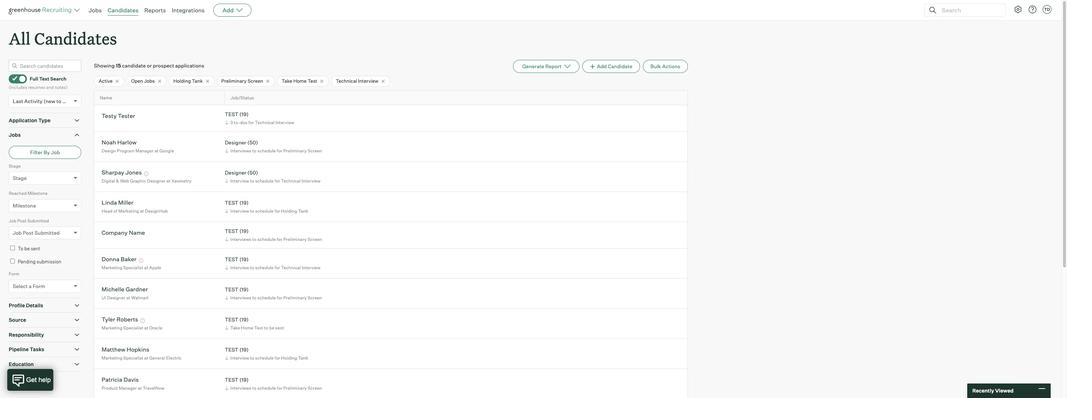 Task type: locate. For each thing, give the bounding box(es) containing it.
to inside test (19) interview to schedule for technical interview
[[250, 265, 254, 270]]

take home test to be sent link
[[224, 324, 286, 331]]

be
[[24, 246, 30, 252], [269, 325, 274, 331]]

8 (19) from the top
[[240, 377, 249, 383]]

pending submission
[[18, 259, 61, 264]]

1 horizontal spatial add
[[597, 63, 607, 69]]

test inside test (19) take home test to be sent
[[225, 317, 238, 323]]

2 vertical spatial tank
[[298, 355, 308, 361]]

test for ui designer at walmart
[[225, 286, 238, 293]]

1 vertical spatial sent
[[275, 325, 284, 331]]

add button
[[213, 4, 252, 17]]

5 test from the top
[[225, 286, 238, 293]]

1 vertical spatial holding
[[281, 208, 297, 214]]

holding tank
[[173, 78, 203, 84]]

preliminary inside designer (50) interviews to schedule for preliminary screen
[[283, 148, 307, 153]]

0 vertical spatial stage
[[9, 163, 21, 169]]

education
[[9, 361, 34, 367]]

2 vertical spatial specialist
[[123, 355, 143, 361]]

add inside "link"
[[597, 63, 607, 69]]

0 vertical spatial jobs
[[89, 7, 102, 14]]

interview to schedule for holding tank link down take home test to be sent link
[[224, 355, 310, 361]]

&
[[116, 178, 119, 184]]

(19) inside test (19) 3 to-dos for technical interview
[[240, 111, 249, 117]]

1 interview to schedule for technical interview link from the top
[[224, 177, 322, 184]]

for inside designer (50) interview to schedule for technical interview
[[275, 178, 280, 184]]

job
[[51, 149, 60, 155], [9, 218, 16, 223], [13, 230, 22, 236]]

noah harlow design program manager at google
[[102, 139, 174, 153]]

1 (19) from the top
[[240, 111, 249, 117]]

0 horizontal spatial be
[[24, 246, 30, 252]]

1 (50) from the top
[[247, 140, 258, 146]]

interviews for patricia davis
[[230, 385, 251, 391]]

to
[[18, 246, 23, 252]]

2 test (19) interview to schedule for holding tank from the top
[[225, 347, 308, 361]]

at
[[155, 148, 159, 153], [167, 178, 171, 184], [140, 208, 144, 214], [144, 265, 148, 270], [126, 295, 130, 300], [144, 325, 148, 331], [144, 355, 148, 361], [138, 385, 142, 391]]

preliminary for michelle gardner
[[283, 295, 307, 300]]

home
[[293, 78, 307, 84], [241, 325, 253, 331]]

all
[[9, 28, 30, 49]]

2 vertical spatial test (19) interviews to schedule for preliminary screen
[[225, 377, 322, 391]]

name right the company
[[129, 229, 145, 236]]

0 vertical spatial (50)
[[247, 140, 258, 146]]

0 vertical spatial interview to schedule for holding tank link
[[224, 208, 310, 214]]

0 horizontal spatial name
[[100, 95, 112, 100]]

tank
[[192, 78, 203, 84], [298, 208, 308, 214], [298, 355, 308, 361]]

interviews to schedule for preliminary screen link for davis
[[224, 385, 324, 392]]

0 vertical spatial submitted
[[27, 218, 49, 223]]

general
[[149, 355, 165, 361]]

at down michelle gardner link
[[126, 295, 130, 300]]

generate
[[522, 63, 544, 69]]

specialist for donna baker
[[123, 265, 143, 270]]

3 test (19) interviews to schedule for preliminary screen from the top
[[225, 377, 322, 391]]

active
[[99, 78, 113, 84]]

for inside designer (50) interviews to schedule for preliminary screen
[[277, 148, 282, 153]]

(50) inside designer (50) interview to schedule for technical interview
[[247, 170, 258, 176]]

3 to-dos for technical interview link
[[224, 119, 296, 126]]

company
[[102, 229, 128, 236]]

2 test (19) interviews to schedule for preliminary screen from the top
[[225, 286, 322, 300]]

for inside test (19) 3 to-dos for technical interview
[[248, 120, 254, 125]]

1 horizontal spatial be
[[269, 325, 274, 331]]

test (19) interview to schedule for holding tank down designer (50) interview to schedule for technical interview
[[225, 200, 308, 214]]

1 vertical spatial test (19) interviews to schedule for preliminary screen
[[225, 286, 322, 300]]

full
[[30, 76, 38, 82]]

1 vertical spatial name
[[129, 229, 145, 236]]

specialist down hopkins
[[123, 355, 143, 361]]

0 vertical spatial job
[[51, 149, 60, 155]]

1 interviews from the top
[[230, 148, 251, 153]]

2 (50) from the top
[[247, 170, 258, 176]]

marketing specialist at apple
[[102, 265, 161, 270]]

schedule inside designer (50) interview to schedule for technical interview
[[255, 178, 274, 184]]

1 vertical spatial milestone
[[13, 202, 36, 209]]

michelle gardner link
[[102, 286, 148, 294]]

activity
[[24, 98, 43, 104]]

0 horizontal spatial add
[[222, 7, 234, 14]]

1 test (19) interviews to schedule for preliminary screen from the top
[[225, 228, 322, 242]]

sharpay jones link
[[102, 169, 142, 177]]

1 horizontal spatial form
[[33, 283, 45, 289]]

1 vertical spatial be
[[269, 325, 274, 331]]

1 test (19) interview to schedule for holding tank from the top
[[225, 200, 308, 214]]

2 specialist from the top
[[123, 325, 143, 331]]

screen inside designer (50) interviews to schedule for preliminary screen
[[308, 148, 322, 153]]

1 vertical spatial test (19) interview to schedule for holding tank
[[225, 347, 308, 361]]

1 vertical spatial (50)
[[247, 170, 258, 176]]

1 vertical spatial take
[[230, 325, 240, 331]]

4 (19) from the top
[[240, 256, 249, 263]]

select a form
[[13, 283, 45, 289]]

for
[[248, 120, 254, 125], [277, 148, 282, 153], [275, 178, 280, 184], [275, 208, 280, 214], [277, 237, 282, 242], [275, 265, 280, 270], [277, 295, 282, 300], [275, 355, 280, 361], [277, 385, 282, 391]]

0 vertical spatial be
[[24, 246, 30, 252]]

0 vertical spatial home
[[293, 78, 307, 84]]

test inside test (19) take home test to be sent
[[254, 325, 263, 331]]

1 vertical spatial specialist
[[123, 325, 143, 331]]

matthew
[[102, 346, 125, 353]]

to
[[56, 98, 61, 104], [252, 148, 257, 153], [250, 178, 254, 184], [250, 208, 254, 214], [252, 237, 257, 242], [250, 265, 254, 270], [252, 295, 257, 300], [264, 325, 268, 331], [250, 355, 254, 361], [252, 385, 257, 391]]

3 specialist from the top
[[123, 355, 143, 361]]

test inside test (19) interview to schedule for technical interview
[[225, 256, 238, 263]]

jobs left candidates link
[[89, 7, 102, 14]]

name down active at the top
[[100, 95, 112, 100]]

patricia
[[102, 376, 122, 383]]

1 vertical spatial home
[[241, 325, 253, 331]]

test for marketing specialist at apple
[[225, 256, 238, 263]]

marketing inside the linda miller head of marketing at designhub
[[118, 208, 139, 214]]

interviews for noah harlow
[[230, 148, 251, 153]]

all candidates
[[9, 28, 117, 49]]

0 vertical spatial name
[[100, 95, 112, 100]]

reached milestone
[[9, 191, 48, 196]]

schedule for design program manager at google
[[257, 148, 276, 153]]

test (19) interviews to schedule for preliminary screen for davis
[[225, 377, 322, 391]]

3 interviews to schedule for preliminary screen link from the top
[[224, 294, 324, 301]]

manager right program
[[136, 148, 154, 153]]

open
[[131, 78, 143, 84]]

to inside designer (50) interview to schedule for technical interview
[[250, 178, 254, 184]]

at left general
[[144, 355, 148, 361]]

job post submitted
[[9, 218, 49, 223], [13, 230, 60, 236]]

test (19) interview to schedule for holding tank down take home test to be sent link
[[225, 347, 308, 361]]

3 interviews from the top
[[230, 295, 251, 300]]

candidates down jobs link
[[34, 28, 117, 49]]

(50) down designer (50) interviews to schedule for preliminary screen
[[247, 170, 258, 176]]

sharpay
[[102, 169, 124, 176]]

6 (19) from the top
[[240, 317, 249, 323]]

reports
[[144, 7, 166, 14]]

walmart
[[131, 295, 149, 300]]

interviews to schedule for preliminary screen link
[[224, 147, 324, 154], [224, 236, 324, 243], [224, 294, 324, 301], [224, 385, 324, 392]]

at down davis
[[138, 385, 142, 391]]

2 interview to schedule for technical interview link from the top
[[224, 264, 322, 271]]

0 vertical spatial test (19) interview to schedule for holding tank
[[225, 200, 308, 214]]

schedule for marketing specialist at general electric
[[255, 355, 274, 361]]

1 vertical spatial jobs
[[144, 78, 155, 84]]

harlow
[[117, 139, 137, 146]]

3
[[230, 120, 233, 125]]

prospect
[[153, 62, 174, 69]]

pipeline tasks
[[9, 346, 44, 352]]

marketing down matthew
[[102, 355, 122, 361]]

at down the tyler roberts has been in take home test for more than 7 days icon
[[144, 325, 148, 331]]

integrations link
[[172, 7, 205, 14]]

8 test from the top
[[225, 377, 238, 383]]

filters
[[34, 379, 49, 385]]

1 vertical spatial form
[[33, 283, 45, 289]]

1 vertical spatial submitted
[[35, 230, 60, 236]]

for for marketing specialist at apple
[[275, 265, 280, 270]]

interview to schedule for holding tank link down designer (50) interview to schedule for technical interview
[[224, 208, 310, 214]]

form right a
[[33, 283, 45, 289]]

tyler roberts
[[102, 316, 138, 323]]

job post submitted up to be sent
[[13, 230, 60, 236]]

4 interviews from the top
[[230, 385, 251, 391]]

0 vertical spatial test (19) interviews to schedule for preliminary screen
[[225, 228, 322, 242]]

0 horizontal spatial sent
[[31, 246, 40, 252]]

Search candidates field
[[9, 60, 81, 72]]

specialist down baker
[[123, 265, 143, 270]]

to for digital & web graphic designer at xeometry
[[250, 178, 254, 184]]

6 test from the top
[[225, 317, 238, 323]]

add for add
[[222, 7, 234, 14]]

post
[[17, 218, 26, 223], [23, 230, 33, 236]]

1 vertical spatial add
[[597, 63, 607, 69]]

test (19) interviews to schedule for preliminary screen for gardner
[[225, 286, 322, 300]]

for for marketing specialist at general electric
[[275, 355, 280, 361]]

0 vertical spatial take
[[282, 78, 292, 84]]

candidates link
[[108, 7, 138, 14]]

technical inside designer (50) interview to schedule for technical interview
[[281, 178, 301, 184]]

at left 'google'
[[155, 148, 159, 153]]

interview to schedule for holding tank link for miller
[[224, 208, 310, 214]]

test
[[225, 111, 238, 117], [225, 200, 238, 206], [225, 228, 238, 234], [225, 256, 238, 263], [225, 286, 238, 293], [225, 317, 238, 323], [225, 347, 238, 353], [225, 377, 238, 383]]

2 vertical spatial job
[[13, 230, 22, 236]]

sent
[[31, 246, 40, 252], [275, 325, 284, 331]]

0 horizontal spatial home
[[241, 325, 253, 331]]

at inside the patricia davis product manager at travelnow
[[138, 385, 142, 391]]

tyler
[[102, 316, 115, 323]]

for for head of marketing at designhub
[[275, 208, 280, 214]]

submitted up to be sent
[[35, 230, 60, 236]]

home inside test (19) take home test to be sent
[[241, 325, 253, 331]]

source
[[9, 317, 26, 323]]

test for product manager at travelnow
[[225, 377, 238, 383]]

(19) inside test (19) interview to schedule for technical interview
[[240, 256, 249, 263]]

to inside test (19) take home test to be sent
[[264, 325, 268, 331]]

to for marketing specialist at apple
[[250, 265, 254, 270]]

1 specialist from the top
[[123, 265, 143, 270]]

for inside test (19) interview to schedule for technical interview
[[275, 265, 280, 270]]

0 vertical spatial interview to schedule for technical interview link
[[224, 177, 322, 184]]

manager inside the patricia davis product manager at travelnow
[[119, 385, 137, 391]]

1 interviews to schedule for preliminary screen link from the top
[[224, 147, 324, 154]]

milestone down stage element
[[28, 191, 48, 196]]

screen for patricia davis
[[308, 385, 322, 391]]

holding for matthew hopkins
[[281, 355, 297, 361]]

technical for designer (50) interview to schedule for technical interview
[[281, 178, 301, 184]]

0 horizontal spatial test
[[254, 325, 263, 331]]

1 vertical spatial test
[[254, 325, 263, 331]]

7 test from the top
[[225, 347, 238, 353]]

marketing down miller
[[118, 208, 139, 214]]

(50) for designer (50) interviews to schedule for preliminary screen
[[247, 140, 258, 146]]

schedule for digital & web graphic designer at xeometry
[[255, 178, 274, 184]]

linda miller link
[[102, 199, 133, 207]]

michelle
[[102, 286, 124, 293]]

greenhouse recruiting image
[[9, 6, 74, 15]]

designer inside the michelle gardner ui designer at walmart
[[107, 295, 125, 300]]

interviews inside designer (50) interviews to schedule for preliminary screen
[[230, 148, 251, 153]]

0 horizontal spatial form
[[9, 271, 19, 277]]

preliminary for patricia davis
[[283, 385, 307, 391]]

4 interviews to schedule for preliminary screen link from the top
[[224, 385, 324, 392]]

1 vertical spatial manager
[[119, 385, 137, 391]]

post down reached
[[17, 218, 26, 223]]

at inside matthew hopkins marketing specialist at general electric
[[144, 355, 148, 361]]

screen for noah harlow
[[308, 148, 322, 153]]

2 interview to schedule for holding tank link from the top
[[224, 355, 310, 361]]

filter
[[30, 149, 43, 155]]

filter by job button
[[9, 146, 81, 159]]

name
[[100, 95, 112, 100], [129, 229, 145, 236]]

schedule inside test (19) interview to schedule for technical interview
[[255, 265, 274, 270]]

google
[[160, 148, 174, 153]]

or
[[147, 62, 152, 69]]

oracle
[[149, 325, 162, 331]]

job post submitted down reached milestone element
[[9, 218, 49, 223]]

michelle gardner ui designer at walmart
[[102, 286, 149, 300]]

3 test from the top
[[225, 228, 238, 234]]

test (19) interview to schedule for holding tank
[[225, 200, 308, 214], [225, 347, 308, 361]]

technical inside test (19) 3 to-dos for technical interview
[[255, 120, 275, 125]]

1 vertical spatial interview to schedule for holding tank link
[[224, 355, 310, 361]]

submitted down reached milestone element
[[27, 218, 49, 223]]

td
[[1044, 7, 1050, 12]]

last
[[13, 98, 23, 104]]

manager down davis
[[119, 385, 137, 391]]

tank for linda miller
[[298, 208, 308, 214]]

1 horizontal spatial take
[[282, 78, 292, 84]]

specialist
[[123, 265, 143, 270], [123, 325, 143, 331], [123, 355, 143, 361]]

to-
[[234, 120, 240, 125]]

(19) inside test (19) take home test to be sent
[[240, 317, 249, 323]]

manager inside noah harlow design program manager at google
[[136, 148, 154, 153]]

2 vertical spatial holding
[[281, 355, 297, 361]]

at inside the michelle gardner ui designer at walmart
[[126, 295, 130, 300]]

responsibility
[[9, 332, 44, 338]]

2 vertical spatial jobs
[[9, 132, 21, 138]]

1 vertical spatial tank
[[298, 208, 308, 214]]

interview to schedule for holding tank link for hopkins
[[224, 355, 310, 361]]

test for marketing specialist at oracle
[[225, 317, 238, 323]]

to inside designer (50) interviews to schedule for preliminary screen
[[252, 148, 257, 153]]

schedule for marketing specialist at apple
[[255, 265, 274, 270]]

at down donna baker has been in technical interview for more than 14 days icon
[[144, 265, 148, 270]]

0 vertical spatial sent
[[31, 246, 40, 252]]

3 (19) from the top
[[240, 228, 249, 234]]

stage
[[9, 163, 21, 169], [13, 175, 27, 181]]

tyler roberts has been in take home test for more than 7 days image
[[139, 319, 146, 323]]

test
[[308, 78, 317, 84], [254, 325, 263, 331]]

To be sent checkbox
[[10, 246, 15, 250]]

marketing specialist at oracle
[[102, 325, 162, 331]]

1 horizontal spatial jobs
[[89, 7, 102, 14]]

submission
[[37, 259, 61, 264]]

0 vertical spatial test
[[308, 78, 317, 84]]

sharpay jones
[[102, 169, 142, 176]]

jobs link
[[89, 7, 102, 14]]

marketing inside matthew hopkins marketing specialist at general electric
[[102, 355, 122, 361]]

test (19) interview to schedule for holding tank for hopkins
[[225, 347, 308, 361]]

(50) down 3 to-dos for technical interview link
[[247, 140, 258, 146]]

0 vertical spatial manager
[[136, 148, 154, 153]]

form down pending submission option
[[9, 271, 19, 277]]

0 vertical spatial specialist
[[123, 265, 143, 270]]

0 horizontal spatial take
[[230, 325, 240, 331]]

post up to be sent
[[23, 230, 33, 236]]

1 test from the top
[[225, 111, 238, 117]]

(50) for designer (50) interview to schedule for technical interview
[[247, 170, 258, 176]]

(50) inside designer (50) interviews to schedule for preliminary screen
[[247, 140, 258, 146]]

(19)
[[240, 111, 249, 117], [240, 200, 249, 206], [240, 228, 249, 234], [240, 256, 249, 263], [240, 286, 249, 293], [240, 317, 249, 323], [240, 347, 249, 353], [240, 377, 249, 383]]

candidates right jobs link
[[108, 7, 138, 14]]

donna baker
[[102, 256, 136, 263]]

last activity (new to old) option
[[13, 98, 72, 104]]

jobs right open
[[144, 78, 155, 84]]

1 horizontal spatial sent
[[275, 325, 284, 331]]

jobs down application
[[9, 132, 21, 138]]

for for product manager at travelnow
[[277, 385, 282, 391]]

head
[[102, 208, 112, 214]]

to for design program manager at google
[[252, 148, 257, 153]]

1 horizontal spatial test
[[308, 78, 317, 84]]

(19) for marketing specialist at apple
[[240, 256, 249, 263]]

1 horizontal spatial home
[[293, 78, 307, 84]]

1 interview to schedule for holding tank link from the top
[[224, 208, 310, 214]]

7 (19) from the top
[[240, 347, 249, 353]]

2 test from the top
[[225, 200, 238, 206]]

travelnow
[[143, 385, 164, 391]]

2 interviews to schedule for preliminary screen link from the top
[[224, 236, 324, 243]]

Search text field
[[940, 5, 999, 15]]

5 (19) from the top
[[240, 286, 249, 293]]

(19) for head of marketing at designhub
[[240, 200, 249, 206]]

add
[[222, 7, 234, 14], [597, 63, 607, 69]]

1 vertical spatial interview to schedule for technical interview link
[[224, 264, 322, 271]]

add inside popup button
[[222, 7, 234, 14]]

stage element
[[9, 162, 81, 190]]

specialist down roberts
[[123, 325, 143, 331]]

4 test from the top
[[225, 256, 238, 263]]

integrations
[[172, 7, 205, 14]]

technical inside test (19) interview to schedule for technical interview
[[281, 265, 301, 270]]

milestone down reached milestone
[[13, 202, 36, 209]]

davis
[[124, 376, 139, 383]]

2 (19) from the top
[[240, 200, 249, 206]]

at left designhub
[[140, 208, 144, 214]]

0 vertical spatial add
[[222, 7, 234, 14]]

schedule inside designer (50) interviews to schedule for preliminary screen
[[257, 148, 276, 153]]

bulk actions link
[[643, 60, 688, 73]]



Task type: describe. For each thing, give the bounding box(es) containing it.
specialist inside matthew hopkins marketing specialist at general electric
[[123, 355, 143, 361]]

miller
[[118, 199, 133, 206]]

gardner
[[126, 286, 148, 293]]

type
[[38, 117, 51, 123]]

design
[[102, 148, 116, 153]]

(19) for product manager at travelnow
[[240, 377, 249, 383]]

for for ui designer at walmart
[[277, 295, 282, 300]]

1 vertical spatial candidates
[[34, 28, 117, 49]]

reports link
[[144, 7, 166, 14]]

filter by job
[[30, 149, 60, 155]]

0 vertical spatial job post submitted
[[9, 218, 49, 223]]

add for add candidate
[[597, 63, 607, 69]]

donna baker has been in technical interview for more than 14 days image
[[138, 259, 144, 263]]

Pending submission checkbox
[[10, 259, 15, 263]]

donna
[[102, 256, 119, 263]]

take home test
[[282, 78, 317, 84]]

(19) for marketing specialist at oracle
[[240, 317, 249, 323]]

text
[[39, 76, 49, 82]]

search
[[50, 76, 66, 82]]

reset
[[20, 379, 33, 385]]

designer (50) interviews to schedule for preliminary screen
[[225, 140, 322, 153]]

tasks
[[30, 346, 44, 352]]

linda miller head of marketing at designhub
[[102, 199, 168, 214]]

job inside button
[[51, 149, 60, 155]]

old)
[[62, 98, 72, 104]]

showing 15 candidate or prospect applications
[[94, 62, 204, 69]]

sent inside test (19) take home test to be sent
[[275, 325, 284, 331]]

pending
[[18, 259, 36, 264]]

digital & web graphic designer at xeometry
[[102, 178, 192, 184]]

and
[[46, 85, 54, 90]]

baker
[[121, 256, 136, 263]]

matthew hopkins marketing specialist at general electric
[[102, 346, 182, 361]]

for for design program manager at google
[[277, 148, 282, 153]]

0 vertical spatial holding
[[173, 78, 191, 84]]

apple
[[149, 265, 161, 270]]

marketing down tyler
[[102, 325, 122, 331]]

configure image
[[1014, 5, 1023, 14]]

2 interviews from the top
[[230, 237, 251, 242]]

interviews to schedule for preliminary screen link for gardner
[[224, 294, 324, 301]]

schedule for head of marketing at designhub
[[255, 208, 274, 214]]

holding for linda miller
[[281, 208, 297, 214]]

designer inside designer (50) interviews to schedule for preliminary screen
[[225, 140, 246, 146]]

add candidate link
[[582, 60, 640, 73]]

hopkins
[[127, 346, 149, 353]]

1 horizontal spatial name
[[129, 229, 145, 236]]

noah harlow link
[[102, 139, 137, 147]]

roberts
[[117, 316, 138, 323]]

pipeline
[[9, 346, 29, 352]]

1 vertical spatial stage
[[13, 175, 27, 181]]

take inside test (19) take home test to be sent
[[230, 325, 240, 331]]

by
[[44, 149, 50, 155]]

to for marketing specialist at general electric
[[250, 355, 254, 361]]

report
[[545, 63, 562, 69]]

web
[[120, 178, 129, 184]]

bulk actions
[[651, 63, 680, 69]]

generate report button
[[513, 60, 580, 73]]

specialist for tyler roberts
[[123, 325, 143, 331]]

td button
[[1043, 5, 1052, 14]]

test for marketing specialist at general electric
[[225, 347, 238, 353]]

reached milestone element
[[9, 190, 81, 217]]

select
[[13, 283, 28, 289]]

1 vertical spatial post
[[23, 230, 33, 236]]

interview to schedule for technical interview link for donna baker
[[224, 264, 322, 271]]

preliminary for noah harlow
[[283, 148, 307, 153]]

interviews for michelle gardner
[[230, 295, 251, 300]]

viewed
[[995, 388, 1014, 394]]

1 vertical spatial job
[[9, 218, 16, 223]]

testy
[[102, 112, 117, 120]]

1 vertical spatial job post submitted
[[13, 230, 60, 236]]

patricia davis product manager at travelnow
[[102, 376, 164, 391]]

product
[[102, 385, 118, 391]]

(19) for ui designer at walmart
[[240, 286, 249, 293]]

0 vertical spatial milestone
[[28, 191, 48, 196]]

to for ui designer at walmart
[[252, 295, 257, 300]]

test inside test (19) 3 to-dos for technical interview
[[225, 111, 238, 117]]

a
[[29, 283, 32, 289]]

recently viewed
[[973, 388, 1014, 394]]

actions
[[662, 63, 680, 69]]

at inside noah harlow design program manager at google
[[155, 148, 159, 153]]

candidate reports are now available! apply filters and select "view in app" element
[[513, 60, 580, 73]]

technical interview
[[336, 78, 379, 84]]

interview inside test (19) 3 to-dos for technical interview
[[275, 120, 294, 125]]

at left "xeometry"
[[167, 178, 171, 184]]

showing
[[94, 62, 115, 69]]

0 vertical spatial form
[[9, 271, 19, 277]]

reset filters
[[20, 379, 49, 385]]

application
[[9, 117, 37, 123]]

marketing down donna
[[102, 265, 122, 270]]

test (19) take home test to be sent
[[225, 317, 284, 331]]

2 horizontal spatial jobs
[[144, 78, 155, 84]]

donna baker link
[[102, 256, 136, 264]]

for for digital & web graphic designer at xeometry
[[275, 178, 280, 184]]

schedule for ui designer at walmart
[[257, 295, 276, 300]]

resumes
[[28, 85, 45, 90]]

electric
[[166, 355, 182, 361]]

at inside the linda miller head of marketing at designhub
[[140, 208, 144, 214]]

test for head of marketing at designhub
[[225, 200, 238, 206]]

be inside test (19) take home test to be sent
[[269, 325, 274, 331]]

noah
[[102, 139, 116, 146]]

(includes
[[9, 85, 27, 90]]

0 vertical spatial post
[[17, 218, 26, 223]]

0 vertical spatial tank
[[192, 78, 203, 84]]

application type
[[9, 117, 51, 123]]

15
[[116, 62, 121, 69]]

screen for michelle gardner
[[308, 295, 322, 300]]

interview to schedule for technical interview link for sharpay jones
[[224, 177, 322, 184]]

reached
[[9, 191, 27, 196]]

designhub
[[145, 208, 168, 214]]

tank for matthew hopkins
[[298, 355, 308, 361]]

company name link
[[102, 229, 145, 237]]

technical for test (19) 3 to-dos for technical interview
[[255, 120, 275, 125]]

candidate
[[122, 62, 146, 69]]

open jobs
[[131, 78, 155, 84]]

test (19) interview to schedule for holding tank for miller
[[225, 200, 308, 214]]

jones
[[126, 169, 142, 176]]

bulk
[[651, 63, 661, 69]]

0 horizontal spatial jobs
[[9, 132, 21, 138]]

of
[[113, 208, 117, 214]]

checkmark image
[[12, 76, 17, 81]]

(new
[[44, 98, 55, 104]]

program
[[117, 148, 135, 153]]

designer inside designer (50) interview to schedule for technical interview
[[225, 170, 246, 176]]

test (19) interview to schedule for technical interview
[[225, 256, 320, 270]]

job post submitted element
[[9, 217, 81, 245]]

profile details
[[9, 302, 43, 308]]

to for head of marketing at designhub
[[250, 208, 254, 214]]

sharpay jones has been in technical interview for more than 14 days image
[[143, 172, 150, 176]]

last activity (new to old)
[[13, 98, 72, 104]]

profile
[[9, 302, 25, 308]]

form element
[[9, 270, 81, 298]]

preliminary screen
[[221, 78, 263, 84]]

technical for test (19) interview to schedule for technical interview
[[281, 265, 301, 270]]

matthew hopkins link
[[102, 346, 149, 354]]

interviews to schedule for preliminary screen link for harlow
[[224, 147, 324, 154]]

to for product manager at travelnow
[[252, 385, 257, 391]]

schedule for product manager at travelnow
[[257, 385, 276, 391]]

(19) for marketing specialist at general electric
[[240, 347, 249, 353]]

0 vertical spatial candidates
[[108, 7, 138, 14]]



Task type: vqa. For each thing, say whether or not it's contained in the screenshot.
third Interviews from the bottom
yes



